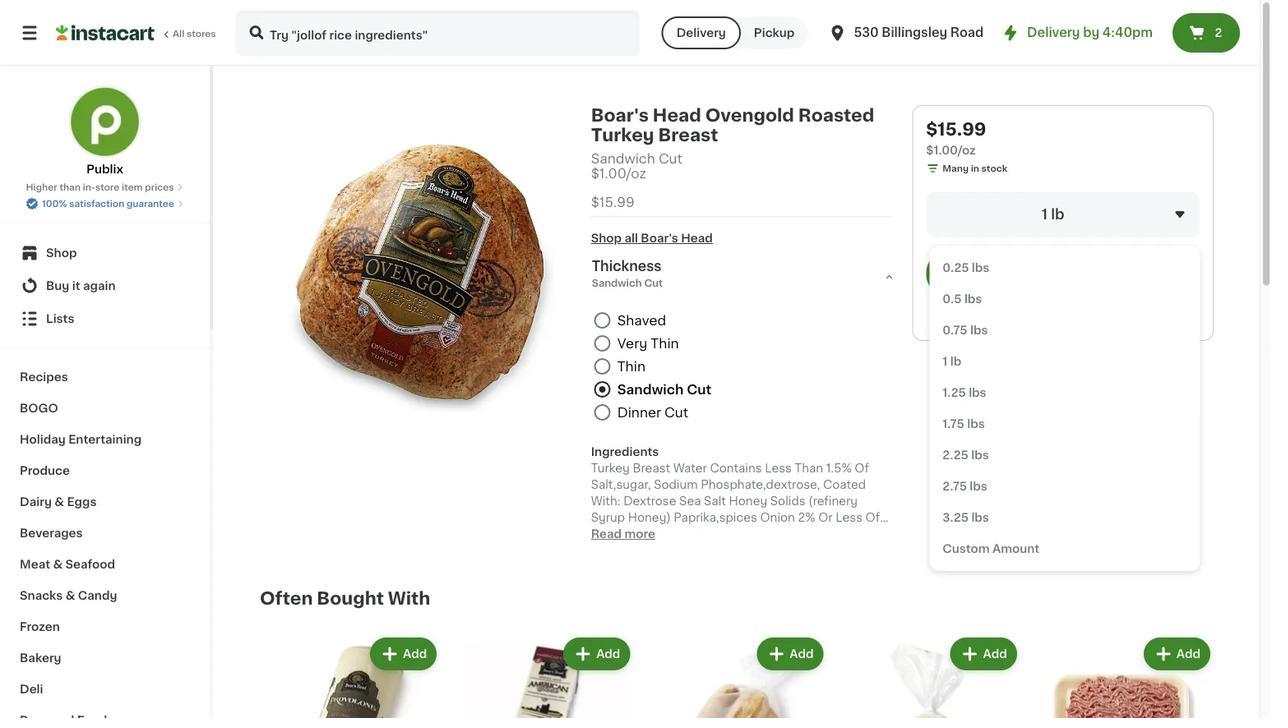 Task type: vqa. For each thing, say whether or not it's contained in the screenshot.
the Mariano's Delivery Now image
no



Task type: describe. For each thing, give the bounding box(es) containing it.
2 button
[[1173, 13, 1240, 53]]

candy
[[78, 591, 117, 602]]

water
[[673, 463, 707, 475]]

lbs for 0.5 lbs
[[965, 294, 982, 305]]

lbs for 3.25 lbs
[[972, 512, 989, 524]]

boar's
[[641, 233, 679, 244]]

530
[[854, 27, 879, 39]]

add button for 2nd the product group
[[565, 640, 629, 670]]

meat & seafood link
[[10, 549, 200, 581]]

add for add button associated with 2nd the product group
[[596, 649, 621, 661]]

shop for shop
[[46, 248, 77, 259]]

boar's head ovengold roasted turkey breast
[[591, 107, 875, 144]]

0.75
[[943, 325, 968, 336]]

delivery for delivery
[[677, 27, 726, 39]]

read
[[591, 529, 622, 541]]

delivery for delivery by 4:40pm
[[1027, 27, 1080, 39]]

4:40pm
[[1103, 27, 1153, 39]]

instacart logo image
[[56, 23, 155, 43]]

boar's
[[591, 107, 649, 124]]

beverages link
[[10, 518, 200, 549]]

all stores link
[[56, 10, 217, 56]]

100%
[[42, 199, 67, 209]]

salt,sugar,
[[591, 480, 651, 491]]

& for dairy
[[55, 497, 64, 508]]

1 vertical spatial less
[[836, 513, 863, 524]]

2.25
[[943, 450, 969, 461]]

in-
[[83, 183, 95, 192]]

phosphate,dextrose,
[[701, 480, 820, 491]]

lbs for 1.75 lbs
[[968, 419, 985, 430]]

shaved
[[617, 314, 666, 327]]

turkey inside turkey breast water contains less than 1.5% of salt,sugar, sodium phosphate,dextrose, coated with: dextrose sea salt honey solids (refinery syrup honey) paprika,spices onion 2% or less of natural flavors, extractives of paprika and turmeric.
[[591, 463, 630, 475]]

shop link
[[10, 237, 200, 270]]

sodium
[[654, 480, 698, 491]]

deli
[[20, 684, 43, 696]]

ovengold
[[706, 107, 794, 124]]

list box containing 0.25 lbs
[[930, 246, 1201, 572]]

0.5 lbs
[[943, 294, 982, 305]]

add for add button related to 4th the product group
[[983, 649, 1007, 661]]

lbs for 2.75 lbs
[[970, 481, 988, 493]]

$15.99 for $15.99
[[591, 196, 635, 209]]

holiday
[[20, 434, 66, 446]]

higher
[[26, 183, 57, 192]]

publix link
[[69, 86, 141, 178]]

very
[[617, 337, 648, 350]]

lbs for 1.25 lbs
[[969, 387, 987, 399]]

3.25 lbs
[[943, 512, 989, 524]]

lbs for 2.25 lbs
[[972, 450, 989, 461]]

add for add button corresponding to fifth the product group from right
[[403, 649, 427, 661]]

publix logo image
[[69, 86, 141, 158]]

add button for 5th the product group from the left
[[1146, 640, 1209, 670]]

delivery button
[[662, 16, 741, 49]]

bakery
[[20, 653, 61, 665]]

many
[[943, 164, 969, 173]]

3.25
[[943, 512, 969, 524]]

with:
[[591, 496, 621, 508]]

& for snacks
[[66, 591, 75, 602]]

roasted
[[799, 107, 875, 124]]

1 inside field
[[1042, 208, 1048, 222]]

bakery link
[[10, 643, 200, 675]]

1.25 lbs
[[943, 387, 987, 399]]

4 product group from the left
[[840, 635, 1021, 719]]

solids
[[771, 496, 806, 508]]

2.75 lbs
[[943, 481, 988, 493]]

snacks & candy link
[[10, 581, 200, 612]]

delivery by 4:40pm
[[1027, 27, 1153, 39]]

honey)
[[628, 513, 671, 524]]

read more button
[[591, 527, 656, 543]]

$1.00/oz inside sandwich cut $1.00/oz
[[591, 167, 646, 180]]

syrup
[[591, 513, 625, 524]]

buy it again
[[46, 280, 116, 292]]

add button for fifth the product group from right
[[372, 640, 435, 670]]

sandwich cut
[[617, 383, 712, 396]]

contains
[[710, 463, 762, 475]]

dinner cut
[[617, 406, 689, 420]]

530 billingsley road
[[854, 27, 984, 39]]

recipes
[[20, 372, 68, 383]]

0 horizontal spatial less
[[765, 463, 792, 475]]

flavors,
[[636, 529, 680, 541]]

sandwich for sandwich cut $1.00/oz
[[591, 152, 655, 165]]

again
[[83, 280, 116, 292]]

it
[[72, 280, 80, 292]]

often
[[260, 590, 313, 608]]

lbs for 0.25 lbs
[[972, 262, 990, 274]]

often bought with
[[260, 590, 430, 608]]

1.5%
[[826, 463, 852, 475]]

dairy & eggs
[[20, 497, 97, 508]]

save
[[962, 315, 991, 326]]

0.5
[[943, 294, 962, 305]]

all stores
[[173, 29, 216, 38]]

all
[[173, 29, 184, 38]]

0.25 lbs
[[943, 262, 990, 274]]

1 product group from the left
[[260, 635, 440, 719]]



Task type: locate. For each thing, give the bounding box(es) containing it.
of right 1.5%
[[855, 463, 869, 475]]

very thin
[[617, 337, 679, 350]]

2 vertical spatial cut
[[665, 406, 689, 420]]

1 horizontal spatial 1 lb
[[1042, 208, 1065, 222]]

higher than in-store item prices
[[26, 183, 174, 192]]

turkey breast water contains less than 1.5% of salt,sugar, sodium phosphate,dextrose, coated with: dextrose sea salt honey solids (refinery syrup honey) paprika,spices onion 2% or less of natural flavors, extractives of paprika and turmeric.
[[591, 463, 880, 557]]

holiday entertaining link
[[10, 424, 200, 456]]

ingredients
[[591, 447, 659, 458]]

0 horizontal spatial shop
[[46, 248, 77, 259]]

head
[[653, 107, 701, 124]]

lb inside list box
[[951, 356, 962, 368]]

snacks & candy
[[20, 591, 117, 602]]

head
[[681, 233, 713, 244]]

stores
[[187, 29, 216, 38]]

turkey inside boar's head ovengold roasted turkey breast
[[591, 126, 654, 144]]

& left eggs
[[55, 497, 64, 508]]

lb
[[1051, 208, 1065, 222], [951, 356, 962, 368]]

0 horizontal spatial 1
[[943, 356, 948, 368]]

and
[[813, 529, 836, 541]]

100% satisfaction guarantee button
[[26, 194, 184, 211]]

lbs right 1.75 in the bottom right of the page
[[968, 419, 985, 430]]

1 horizontal spatial delivery
[[1027, 27, 1080, 39]]

2.75
[[943, 481, 967, 493]]

entertaining
[[68, 434, 142, 446]]

in
[[971, 164, 980, 173]]

breast inside turkey breast water contains less than 1.5% of salt,sugar, sodium phosphate,dextrose, coated with: dextrose sea salt honey solids (refinery syrup honey) paprika,spices onion 2% or less of natural flavors, extractives of paprika and turmeric.
[[633, 463, 670, 475]]

list box
[[930, 246, 1201, 572]]

5 add button from the left
[[1146, 640, 1209, 670]]

3 product group from the left
[[647, 635, 827, 719]]

$1.00/oz inside $15.99 $1.00/oz
[[926, 145, 976, 156]]

turkey
[[591, 126, 654, 144], [591, 463, 630, 475]]

of down coated
[[866, 513, 880, 524]]

Search field
[[237, 12, 639, 54]]

paprika
[[768, 529, 810, 541]]

& inside dairy & eggs link
[[55, 497, 64, 508]]

cut
[[659, 152, 683, 165], [687, 383, 712, 396], [665, 406, 689, 420]]

0 horizontal spatial thin
[[617, 360, 646, 373]]

1 vertical spatial $15.99
[[591, 196, 635, 209]]

lbs right 2.75
[[970, 481, 988, 493]]

$1.00/oz
[[926, 145, 976, 156], [591, 167, 646, 180]]

2 product group from the left
[[453, 635, 634, 719]]

turkey up salt,sugar, at the bottom of page
[[591, 463, 630, 475]]

salt
[[704, 496, 726, 508]]

meat & seafood
[[20, 559, 115, 571]]

$15.99 up many
[[926, 121, 987, 138]]

1 lb inside list box
[[943, 356, 962, 368]]

lists link
[[10, 303, 200, 336]]

delivery inside "button"
[[677, 27, 726, 39]]

breast down head
[[658, 126, 719, 144]]

5 product group from the left
[[1034, 635, 1214, 719]]

1 vertical spatial shop
[[46, 248, 77, 259]]

& left candy
[[66, 591, 75, 602]]

add button for 4th the product group
[[952, 640, 1016, 670]]

sandwich up dinner cut
[[617, 383, 684, 396]]

shop left all
[[591, 233, 622, 244]]

lists
[[46, 313, 74, 325]]

1.75 lbs
[[943, 419, 985, 430]]

dairy
[[20, 497, 52, 508]]

store
[[95, 183, 120, 192]]

shop for shop all boar's head
[[591, 233, 622, 244]]

publix
[[87, 164, 123, 175]]

all
[[625, 233, 638, 244]]

of
[[855, 463, 869, 475], [866, 513, 880, 524], [750, 529, 765, 541]]

add button for third the product group from left
[[759, 640, 822, 670]]

lbs right 3.25
[[972, 512, 989, 524]]

1 vertical spatial sandwich
[[617, 383, 684, 396]]

lbs right the 0.5
[[965, 294, 982, 305]]

thin right very
[[651, 337, 679, 350]]

0 horizontal spatial delivery
[[677, 27, 726, 39]]

2 turkey from the top
[[591, 463, 630, 475]]

lbs right 1.25 at the bottom of the page
[[969, 387, 987, 399]]

0 vertical spatial of
[[855, 463, 869, 475]]

&
[[55, 497, 64, 508], [53, 559, 63, 571], [66, 591, 75, 602]]

delivery
[[1027, 27, 1080, 39], [677, 27, 726, 39]]

or
[[819, 513, 833, 524]]

coated
[[823, 480, 866, 491]]

sandwich for sandwich cut
[[617, 383, 684, 396]]

& inside the meat & seafood link
[[53, 559, 63, 571]]

3 add button from the left
[[759, 640, 822, 670]]

5 add from the left
[[1177, 649, 1201, 661]]

530 billingsley road button
[[828, 10, 984, 56]]

deli link
[[10, 675, 200, 706]]

read more
[[591, 529, 656, 541]]

lb inside field
[[1051, 208, 1065, 222]]

1 vertical spatial breast
[[633, 463, 670, 475]]

1 vertical spatial turkey
[[591, 463, 630, 475]]

0 vertical spatial 1
[[1042, 208, 1048, 222]]

0 vertical spatial turkey
[[591, 126, 654, 144]]

boar's head ovengold roasted turkey breast image
[[273, 118, 571, 417]]

beverages
[[20, 528, 83, 540]]

3 add from the left
[[790, 649, 814, 661]]

cut down head
[[659, 152, 683, 165]]

1 vertical spatial lb
[[951, 356, 962, 368]]

seafood
[[65, 559, 115, 571]]

0 vertical spatial 1 lb
[[1042, 208, 1065, 222]]

sandwich down boar's
[[591, 152, 655, 165]]

& for meat
[[53, 559, 63, 571]]

cut down sandwich cut
[[665, 406, 689, 420]]

cut for sandwich cut
[[687, 383, 712, 396]]

less down (refinery
[[836, 513, 863, 524]]

0 horizontal spatial lb
[[951, 356, 962, 368]]

1.75
[[943, 419, 965, 430]]

1 vertical spatial 1 lb
[[943, 356, 962, 368]]

thin down very
[[617, 360, 646, 373]]

2.25 lbs
[[943, 450, 989, 461]]

0 vertical spatial breast
[[658, 126, 719, 144]]

0 vertical spatial &
[[55, 497, 64, 508]]

sandwich inside sandwich cut $1.00/oz
[[591, 152, 655, 165]]

4 add button from the left
[[952, 640, 1016, 670]]

$1.00/oz down boar's
[[591, 167, 646, 180]]

1 vertical spatial thin
[[617, 360, 646, 373]]

$15.99 $1.00/oz
[[926, 121, 987, 156]]

lbs right 2.25
[[972, 450, 989, 461]]

item
[[122, 183, 143, 192]]

bogo
[[20, 403, 58, 415]]

delivery by 4:40pm link
[[1001, 23, 1153, 43]]

service type group
[[662, 16, 808, 49]]

cut inside sandwich cut $1.00/oz
[[659, 152, 683, 165]]

0 vertical spatial less
[[765, 463, 792, 475]]

pickup button
[[741, 16, 808, 49]]

add for third the product group from left add button
[[790, 649, 814, 661]]

$1.00/oz up many
[[926, 145, 976, 156]]

$15.99 up all
[[591, 196, 635, 209]]

& inside the snacks & candy link
[[66, 591, 75, 602]]

sea
[[680, 496, 701, 508]]

0 vertical spatial shop
[[591, 233, 622, 244]]

cut for sandwich cut $1.00/oz
[[659, 152, 683, 165]]

1 vertical spatial 1
[[943, 356, 948, 368]]

sandwich cut $1.00/oz
[[591, 152, 683, 180]]

delivery left pickup
[[677, 27, 726, 39]]

with
[[388, 590, 430, 608]]

of down onion
[[750, 529, 765, 541]]

than
[[59, 183, 81, 192]]

product group
[[260, 635, 440, 719], [453, 635, 634, 719], [647, 635, 827, 719], [840, 635, 1021, 719], [1034, 635, 1214, 719]]

1 horizontal spatial 1
[[1042, 208, 1048, 222]]

dinner
[[617, 406, 661, 420]]

2 vertical spatial &
[[66, 591, 75, 602]]

meat
[[20, 559, 50, 571]]

add
[[403, 649, 427, 661], [596, 649, 621, 661], [790, 649, 814, 661], [983, 649, 1007, 661], [1177, 649, 1201, 661]]

$15.99 for $15.99 $1.00/oz
[[926, 121, 987, 138]]

cut for dinner cut
[[665, 406, 689, 420]]

1 add from the left
[[403, 649, 427, 661]]

frozen
[[20, 622, 60, 633]]

thin
[[651, 337, 679, 350], [617, 360, 646, 373]]

1 vertical spatial cut
[[687, 383, 712, 396]]

0 vertical spatial cut
[[659, 152, 683, 165]]

extractives
[[683, 529, 747, 541]]

1 horizontal spatial $1.00/oz
[[926, 145, 976, 156]]

prices
[[145, 183, 174, 192]]

1 add button from the left
[[372, 640, 435, 670]]

sandwich
[[591, 152, 655, 165], [617, 383, 684, 396]]

4 add from the left
[[983, 649, 1007, 661]]

0 vertical spatial $15.99
[[926, 121, 987, 138]]

2 vertical spatial of
[[750, 529, 765, 541]]

breast inside boar's head ovengold roasted turkey breast
[[658, 126, 719, 144]]

add for add button associated with 5th the product group from the left
[[1177, 649, 1201, 661]]

road
[[951, 27, 984, 39]]

cut up dinner cut
[[687, 383, 712, 396]]

than
[[795, 463, 823, 475]]

breast
[[658, 126, 719, 144], [633, 463, 670, 475]]

1 lb inside field
[[1042, 208, 1065, 222]]

1 horizontal spatial $15.99
[[926, 121, 987, 138]]

0 horizontal spatial $15.99
[[591, 196, 635, 209]]

turmeric.
[[591, 546, 645, 557]]

1 vertical spatial of
[[866, 513, 880, 524]]

1 horizontal spatial thin
[[651, 337, 679, 350]]

breast up sodium
[[633, 463, 670, 475]]

None search field
[[235, 10, 641, 56]]

0 horizontal spatial 1 lb
[[943, 356, 962, 368]]

2 add from the left
[[596, 649, 621, 661]]

& right meat
[[53, 559, 63, 571]]

holiday entertaining
[[20, 434, 142, 446]]

2%
[[798, 513, 816, 524]]

0.25
[[943, 262, 969, 274]]

0 vertical spatial $1.00/oz
[[926, 145, 976, 156]]

1 vertical spatial $1.00/oz
[[591, 167, 646, 180]]

lbs for 0.75 lbs
[[971, 325, 988, 336]]

buy it again link
[[10, 270, 200, 303]]

bogo link
[[10, 393, 200, 424]]

less up phosphate,dextrose, at the bottom
[[765, 463, 792, 475]]

1
[[1042, 208, 1048, 222], [943, 356, 948, 368]]

1 turkey from the top
[[591, 126, 654, 144]]

amount
[[993, 544, 1040, 555]]

2 add button from the left
[[565, 640, 629, 670]]

more
[[625, 529, 656, 541]]

1 lb field
[[926, 192, 1200, 238]]

0 horizontal spatial $1.00/oz
[[591, 167, 646, 180]]

1 vertical spatial &
[[53, 559, 63, 571]]

produce link
[[10, 456, 200, 487]]

shop up buy
[[46, 248, 77, 259]]

0.75 lbs
[[943, 325, 988, 336]]

0 vertical spatial lb
[[1051, 208, 1065, 222]]

lbs right 0.25
[[972, 262, 990, 274]]

0 vertical spatial sandwich
[[591, 152, 655, 165]]

1 horizontal spatial less
[[836, 513, 863, 524]]

lbs right 0.75
[[971, 325, 988, 336]]

ingredients button
[[591, 444, 893, 461]]

lbs
[[972, 262, 990, 274], [965, 294, 982, 305], [971, 325, 988, 336], [969, 387, 987, 399], [968, 419, 985, 430], [972, 450, 989, 461], [970, 481, 988, 493], [972, 512, 989, 524]]

turkey down boar's
[[591, 126, 654, 144]]

1 horizontal spatial shop
[[591, 233, 622, 244]]

honey
[[729, 496, 768, 508]]

delivery left by
[[1027, 27, 1080, 39]]

1 horizontal spatial lb
[[1051, 208, 1065, 222]]

dairy & eggs link
[[10, 487, 200, 518]]

guarantee
[[127, 199, 174, 209]]

billingsley
[[882, 27, 948, 39]]

0 vertical spatial thin
[[651, 337, 679, 350]]

2
[[1215, 27, 1223, 39]]



